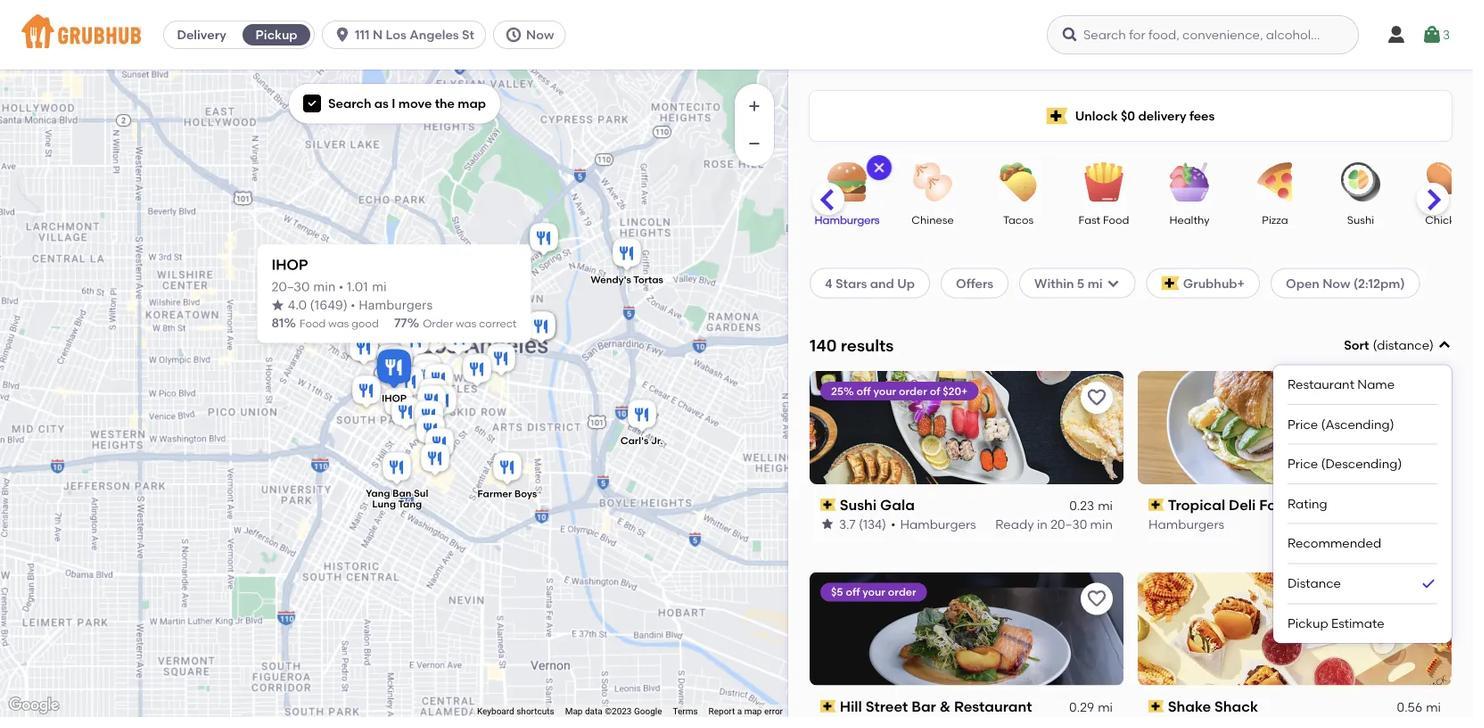 Task type: vqa. For each thing, say whether or not it's contained in the screenshot.
Carl'S Jr.
yes



Task type: locate. For each thing, give the bounding box(es) containing it.
move
[[399, 96, 432, 111]]

0 vertical spatial pickup
[[256, 27, 298, 42]]

• hamburgers down gala
[[891, 516, 977, 532]]

1 vertical spatial now
[[1323, 276, 1351, 291]]

shake shack image
[[416, 319, 451, 358]]

hamburgers up the 77
[[359, 299, 433, 312]]

in
[[1038, 516, 1048, 532], [1369, 516, 1379, 532]]

( right sort
[[1374, 338, 1378, 353]]

delivery
[[177, 27, 226, 42]]

1 horizontal spatial (
[[1374, 338, 1378, 353]]

% for 81
[[284, 316, 296, 331]]

the melt - 7th & figueroa, la image
[[374, 342, 410, 381]]

food for tropical deli food truck
[[1260, 496, 1296, 514]]

grubhub plus flag logo image
[[1047, 108, 1069, 124], [1162, 276, 1180, 290]]

terms
[[673, 706, 698, 717]]

20–30
[[272, 281, 310, 294], [1051, 516, 1088, 532]]

) inside map region
[[343, 299, 347, 312]]

1 horizontal spatial )
[[1430, 338, 1435, 353]]

0 horizontal spatial •
[[339, 281, 344, 294]]

min down 0.23 mi
[[1091, 516, 1113, 532]]

25%
[[832, 384, 854, 397]]

0 vertical spatial sushi
[[1348, 213, 1375, 226]]

was for 81
[[328, 317, 349, 330]]

proceed to checkout button
[[1022, 639, 1262, 672]]

0 vertical spatial map
[[458, 96, 486, 111]]

was right order
[[456, 317, 477, 330]]

3
[[1444, 27, 1451, 42]]

minus icon image
[[746, 135, 764, 153]]

pickup
[[256, 27, 298, 42], [1288, 616, 1329, 631]]

0 horizontal spatial restaurant
[[955, 698, 1033, 715]]

0 vertical spatial ihop
[[272, 256, 308, 274]]

list box
[[1288, 365, 1438, 643]]

svg image left 'chinese' image
[[873, 161, 887, 175]]

0 horizontal spatial ready
[[996, 516, 1035, 532]]

% left order
[[407, 316, 420, 331]]

4 stars and up
[[825, 276, 915, 291]]

0 horizontal spatial (
[[310, 299, 315, 312]]

sushi gala image
[[484, 341, 519, 380]]

your right $5
[[863, 586, 886, 599]]

1 ready from the left
[[996, 516, 1035, 532]]

0 vertical spatial restaurant
[[1288, 377, 1355, 392]]

2 was from the left
[[456, 317, 477, 330]]

of
[[930, 384, 941, 397]]

1 horizontal spatial pickup
[[1288, 616, 1329, 631]]

carl's jr.
[[621, 435, 663, 447]]

2 ready from the left
[[1327, 516, 1366, 532]]

food down 4.0 ( 1649 )
[[300, 317, 326, 330]]

1 % from the left
[[284, 316, 296, 331]]

10–20
[[1382, 516, 1416, 532]]

) for sort ( distance )
[[1430, 338, 1435, 353]]

1 vertical spatial pickup
[[1288, 616, 1329, 631]]

0 horizontal spatial grubhub plus flag logo image
[[1047, 108, 1069, 124]]

2 % from the left
[[407, 316, 420, 331]]

1 vertical spatial your
[[863, 586, 886, 599]]

now right st
[[526, 27, 554, 42]]

1 vertical spatial •
[[351, 299, 355, 312]]

map right the
[[458, 96, 486, 111]]

order left of
[[899, 384, 928, 397]]

0 horizontal spatial • hamburgers
[[351, 299, 433, 312]]

in for 20–30
[[1038, 516, 1048, 532]]

chinese
[[912, 213, 954, 226]]

your
[[874, 384, 897, 397], [863, 586, 886, 599]]

ale's restaurant image
[[418, 441, 453, 480]]

map
[[565, 706, 583, 717]]

mi
[[1088, 276, 1103, 291], [372, 281, 387, 294], [1098, 498, 1113, 514], [1098, 700, 1113, 715], [1427, 700, 1442, 715]]

•
[[339, 281, 344, 294], [351, 299, 355, 312], [891, 516, 896, 532]]

• left 1.01
[[339, 281, 344, 294]]

$5
[[832, 586, 844, 599]]

grubhub plus flag logo image for grubhub+
[[1162, 276, 1180, 290]]

subscription pass image left hill
[[821, 700, 837, 713]]

pickup inside pickup button
[[256, 27, 298, 42]]

0 vertical spatial food
[[1104, 213, 1130, 226]]

pickup for pickup
[[256, 27, 298, 42]]

was inside 81 % food was good
[[328, 317, 349, 330]]

111 n los angeles st button
[[322, 21, 493, 49]]

ihop inside ihop 20–30 min • 1.01 mi
[[272, 256, 308, 274]]

price (ascending)
[[1288, 417, 1395, 432]]

1 horizontal spatial map
[[745, 706, 762, 717]]

off
[[857, 384, 871, 397], [846, 586, 860, 599]]

81 % food was good
[[272, 316, 379, 331]]

save this restaurant button
[[1081, 382, 1113, 414], [1410, 382, 1442, 414], [1081, 583, 1113, 615], [1410, 583, 1442, 615]]

( inside map region
[[310, 299, 315, 312]]

subscription pass image up star icon
[[821, 499, 837, 511]]

ready for ready in 10–20 min
[[1327, 516, 1366, 532]]

the kroft image
[[481, 278, 517, 318]]

0 horizontal spatial in
[[1038, 516, 1048, 532]]

0 vertical spatial order
[[899, 384, 928, 397]]

• hamburgers inside map region
[[351, 299, 433, 312]]

fast food image
[[1073, 162, 1136, 202]]

subscription pass image
[[1149, 700, 1165, 713]]

2 in from the left
[[1369, 516, 1379, 532]]

0 vertical spatial grubhub plus flag logo image
[[1047, 108, 1069, 124]]

(
[[310, 299, 315, 312], [1374, 338, 1378, 353]]

None field
[[1274, 336, 1453, 643]]

1 horizontal spatial ready
[[1327, 516, 1366, 532]]

hamburgers
[[815, 213, 880, 226], [359, 299, 433, 312], [901, 516, 977, 532], [1149, 516, 1225, 532]]

restaurant
[[1288, 377, 1355, 392], [955, 698, 1033, 715]]

Search for food, convenience, alcohol... search field
[[1047, 15, 1360, 54]]

order for $5 off your order
[[889, 586, 917, 599]]

tang
[[398, 498, 422, 510]]

mi right 0.56
[[1427, 700, 1442, 715]]

your right 25%
[[874, 384, 897, 397]]

sort ( distance )
[[1345, 338, 1435, 353]]

min for ready in 10–20 min
[[1419, 516, 1442, 532]]

2 horizontal spatial food
[[1260, 496, 1296, 514]]

restaurant up price (ascending)
[[1288, 377, 1355, 392]]

within
[[1035, 276, 1075, 291]]

1 vertical spatial • hamburgers
[[891, 516, 977, 532]]

none field containing sort
[[1274, 336, 1453, 643]]

1 horizontal spatial was
[[456, 317, 477, 330]]

dollis - breakfast restaurant image
[[346, 330, 382, 369]]

tropical deli food truck link
[[1149, 495, 1442, 515]]

2 horizontal spatial min
[[1419, 516, 1442, 532]]

subscription pass image left tropical
[[1149, 499, 1165, 511]]

min up 1649
[[313, 281, 336, 294]]

(2:12pm)
[[1354, 276, 1406, 291]]

list box containing restaurant name
[[1288, 365, 1438, 643]]

hamburgers inside map region
[[359, 299, 433, 312]]

now inside button
[[526, 27, 554, 42]]

2 price from the top
[[1288, 456, 1319, 472]]

• down 1.01
[[351, 299, 355, 312]]

1 horizontal spatial 20–30
[[1051, 516, 1088, 532]]

food for 81 % food was good
[[300, 317, 326, 330]]

map
[[458, 96, 486, 111], [745, 706, 762, 717]]

25% off your order of $20+
[[832, 384, 968, 397]]

ban
[[393, 488, 412, 500]]

name
[[1358, 377, 1396, 392]]

( for distance
[[1374, 338, 1378, 353]]

salt n peppa image
[[410, 359, 446, 398]]

2 vertical spatial food
[[1260, 496, 1296, 514]]

0 horizontal spatial 20–30
[[272, 281, 310, 294]]

1 vertical spatial (
[[1374, 338, 1378, 353]]

1 horizontal spatial now
[[1323, 276, 1351, 291]]

price up rating
[[1288, 456, 1319, 472]]

©2023
[[605, 706, 632, 717]]

0 vertical spatial • hamburgers
[[351, 299, 433, 312]]

fast
[[1079, 213, 1101, 226]]

wendy's
[[591, 274, 632, 286]]

min right 10–20
[[1419, 516, 1442, 532]]

recommended
[[1288, 536, 1382, 551]]

0 horizontal spatial %
[[284, 316, 296, 331]]

svg image
[[1386, 24, 1408, 46], [334, 26, 352, 44], [505, 26, 523, 44], [873, 161, 887, 175]]

order right $5
[[889, 586, 917, 599]]

% down 4.0
[[284, 316, 296, 331]]

subscription pass image inside tropical deli food truck link
[[1149, 499, 1165, 511]]

subscription pass image for sushi gala
[[821, 499, 837, 511]]

1 horizontal spatial min
[[1091, 516, 1113, 532]]

save this restaurant image
[[1087, 387, 1108, 408], [1415, 387, 1436, 408], [1415, 589, 1436, 610]]

• down gala
[[891, 516, 896, 532]]

0 vertical spatial (
[[310, 299, 315, 312]]

as
[[375, 96, 389, 111]]

sushi down sushi 'image'
[[1348, 213, 1375, 226]]

your for $5
[[863, 586, 886, 599]]

check icon image
[[1420, 575, 1438, 593]]

los
[[386, 27, 407, 42]]

food
[[1104, 213, 1130, 226], [300, 317, 326, 330], [1260, 496, 1296, 514]]

3.7
[[840, 516, 856, 532]]

1 vertical spatial ihop
[[382, 393, 407, 405]]

tropical deli food truck
[[1168, 496, 1338, 514]]

price for price (descending)
[[1288, 456, 1319, 472]]

restaurant right the &
[[955, 698, 1033, 715]]

burger den image
[[524, 309, 559, 348]]

1 horizontal spatial restaurant
[[1288, 377, 1355, 392]]

n
[[373, 27, 383, 42]]

0 vertical spatial •
[[339, 281, 344, 294]]

4.0
[[288, 299, 307, 312]]

0 horizontal spatial )
[[343, 299, 347, 312]]

1 vertical spatial grubhub plus flag logo image
[[1162, 276, 1180, 290]]

0 horizontal spatial min
[[313, 281, 336, 294]]

• inside ihop 20–30 min • 1.01 mi
[[339, 281, 344, 294]]

svg image right st
[[505, 26, 523, 44]]

off right $5
[[846, 586, 860, 599]]

pickup inside list box
[[1288, 616, 1329, 631]]

0 horizontal spatial now
[[526, 27, 554, 42]]

now
[[526, 27, 554, 42], [1323, 276, 1351, 291]]

1 vertical spatial sushi
[[840, 496, 877, 514]]

mi right 0.23
[[1098, 498, 1113, 514]]

save this restaurant image for 'shake shack logo'
[[1415, 589, 1436, 610]]

1 horizontal spatial •
[[351, 299, 355, 312]]

1 vertical spatial off
[[846, 586, 860, 599]]

subscription pass image for hill street bar & restaurant
[[821, 700, 837, 713]]

0 horizontal spatial ihop
[[272, 256, 308, 274]]

1 in from the left
[[1038, 516, 1048, 532]]

chinese image
[[902, 162, 964, 202]]

1 vertical spatial food
[[300, 317, 326, 330]]

2 horizontal spatial •
[[891, 516, 896, 532]]

gala
[[881, 496, 915, 514]]

save this restaurant image
[[1087, 589, 1108, 610]]

1 horizontal spatial sushi
[[1348, 213, 1375, 226]]

off right 25%
[[857, 384, 871, 397]]

bonaventure brewing co. image
[[397, 323, 433, 362]]

1 vertical spatial 20–30
[[1051, 516, 1088, 532]]

• hamburgers up the 77
[[351, 299, 433, 312]]

farmer
[[478, 488, 512, 500]]

1 was from the left
[[328, 317, 349, 330]]

food right deli at the bottom right of the page
[[1260, 496, 1296, 514]]

2 vertical spatial •
[[891, 516, 896, 532]]

pickup button
[[239, 21, 314, 49]]

map right a
[[745, 706, 762, 717]]

food inside 81 % food was good
[[300, 317, 326, 330]]

0 vertical spatial )
[[343, 299, 347, 312]]

0 horizontal spatial food
[[300, 317, 326, 330]]

hamburgers image
[[816, 162, 879, 202]]

farmer boys image
[[490, 450, 526, 489]]

subscription pass image
[[821, 499, 837, 511], [1149, 499, 1165, 511], [821, 700, 837, 713]]

map data ©2023 google
[[565, 706, 662, 717]]

0 vertical spatial your
[[874, 384, 897, 397]]

1 vertical spatial restaurant
[[955, 698, 1033, 715]]

0 vertical spatial price
[[1288, 417, 1319, 432]]

0 horizontal spatial was
[[328, 317, 349, 330]]

grubhub plus flag logo image for unlock $0 delivery fees
[[1047, 108, 1069, 124]]

0 horizontal spatial pickup
[[256, 27, 298, 42]]

was down 1649
[[328, 317, 349, 330]]

20–30 up 4.0
[[272, 281, 310, 294]]

( right 4.0
[[310, 299, 315, 312]]

1 horizontal spatial • hamburgers
[[891, 516, 977, 532]]

pickup right the delivery button
[[256, 27, 298, 42]]

off for 25%
[[857, 384, 871, 397]]

svg image left 111
[[334, 26, 352, 44]]

1 vertical spatial order
[[889, 586, 917, 599]]

1 vertical spatial )
[[1430, 338, 1435, 353]]

svg image
[[1422, 24, 1444, 46], [1062, 26, 1080, 44], [307, 98, 318, 109], [1107, 276, 1121, 290], [1438, 338, 1453, 353]]

price left (ascending)
[[1288, 417, 1319, 432]]

0 horizontal spatial sushi
[[840, 496, 877, 514]]

food right fast
[[1104, 213, 1130, 226]]

mi right 1.01
[[372, 281, 387, 294]]

ready for ready in 20–30 min
[[996, 516, 1035, 532]]

mi right 0.29
[[1098, 700, 1113, 715]]

0 vertical spatial off
[[857, 384, 871, 397]]

1 horizontal spatial grubhub plus flag logo image
[[1162, 276, 1180, 290]]

• hamburgers
[[351, 299, 433, 312], [891, 516, 977, 532]]

now right open
[[1323, 276, 1351, 291]]

hamburgers down gala
[[901, 516, 977, 532]]

food inside tropical deli food truck link
[[1260, 496, 1296, 514]]

order
[[423, 317, 454, 330]]

pickup down distance
[[1288, 616, 1329, 631]]

20–30 down 0.23
[[1051, 516, 1088, 532]]

( for 1649
[[310, 299, 315, 312]]

1 price from the top
[[1288, 417, 1319, 432]]

0.23 mi
[[1070, 498, 1113, 514]]

0 vertical spatial now
[[526, 27, 554, 42]]

subscription pass image for tropical deli food truck
[[1149, 499, 1165, 511]]

price (descending)
[[1288, 456, 1403, 472]]

4
[[825, 276, 833, 291]]

sushi up 3.7 (134)
[[840, 496, 877, 514]]

1 vertical spatial price
[[1288, 456, 1319, 472]]

) down 1.01
[[343, 299, 347, 312]]

4.0 ( 1649 )
[[288, 299, 347, 312]]

price
[[1288, 417, 1319, 432], [1288, 456, 1319, 472]]

3 button
[[1422, 19, 1451, 51]]

bossa nova image
[[381, 385, 417, 424]]

save this restaurant image for tropical deli food truck logo
[[1415, 387, 1436, 408]]

healthy
[[1170, 213, 1210, 226]]

1 horizontal spatial in
[[1369, 516, 1379, 532]]

0 vertical spatial 20–30
[[272, 281, 310, 294]]

search as i move the map
[[328, 96, 486, 111]]

healthy image
[[1159, 162, 1221, 202]]

was inside 77 % order was correct
[[456, 317, 477, 330]]

%
[[284, 316, 296, 331], [407, 316, 420, 331]]

1 horizontal spatial ihop
[[382, 393, 407, 405]]

ready
[[996, 516, 1035, 532], [1327, 516, 1366, 532]]

grubhub plus flag logo image left grubhub+
[[1162, 276, 1180, 290]]

hill street bar & restaurant
[[840, 698, 1033, 715]]

) right sort
[[1430, 338, 1435, 353]]

1 horizontal spatial %
[[407, 316, 420, 331]]

grubhub plus flag logo image left unlock
[[1047, 108, 1069, 124]]

• for 3.7 (134)
[[891, 516, 896, 532]]

sushi gala logo image
[[810, 371, 1124, 484]]

5
[[1078, 276, 1085, 291]]

keyboard shortcuts
[[477, 706, 555, 717]]



Task type: describe. For each thing, give the bounding box(es) containing it.
distance option
[[1288, 564, 1438, 604]]

report
[[709, 706, 735, 717]]

ihop 20–30 min • 1.01 mi
[[272, 256, 387, 294]]

shake shack
[[1168, 698, 1259, 715]]

1 vertical spatial map
[[745, 706, 762, 717]]

bar
[[912, 698, 937, 715]]

20–30 inside ihop 20–30 min • 1.01 mi
[[272, 281, 310, 294]]

farmer boys
[[478, 488, 537, 500]]

wendy's tortas image
[[609, 236, 645, 275]]

cargo snack shack image
[[526, 220, 562, 260]]

carl's jr. image
[[625, 397, 660, 436]]

proceed to checkout
[[1077, 648, 1207, 663]]

tropical
[[1168, 496, 1226, 514]]

in for 10–20
[[1369, 516, 1379, 532]]

ready in 10–20 min
[[1327, 516, 1442, 532]]

140 results
[[810, 336, 894, 355]]

your for 25%
[[874, 384, 897, 397]]

keyboard
[[477, 706, 515, 717]]

search
[[328, 96, 372, 111]]

sushi for sushi
[[1348, 213, 1375, 226]]

plus icon image
[[746, 97, 764, 115]]

mi right 5
[[1088, 276, 1103, 291]]

1 horizontal spatial food
[[1104, 213, 1130, 226]]

svg image inside 3 button
[[1422, 24, 1444, 46]]

tropical deli food truck image
[[459, 352, 495, 391]]

min for ready in 20–30 min
[[1091, 516, 1113, 532]]

hamburgers down hamburgers image on the top of page
[[815, 213, 880, 226]]

to
[[1132, 648, 1144, 663]]

(descending)
[[1322, 456, 1403, 472]]

restaurant name
[[1288, 377, 1396, 392]]

smashburger image
[[349, 373, 385, 412]]

estimate
[[1332, 616, 1385, 631]]

good
[[352, 317, 379, 330]]

0.56 mi
[[1398, 700, 1442, 715]]

main navigation navigation
[[0, 0, 1474, 70]]

anna's fish market dtla image
[[381, 343, 417, 383]]

• for 1649
[[351, 299, 355, 312]]

order for 25% off your order of $20+
[[899, 384, 928, 397]]

delivery button
[[164, 21, 239, 49]]

unlock $0 delivery fees
[[1076, 108, 1215, 123]]

• hamburgers for 3.7 (134)
[[891, 516, 977, 532]]

google image
[[4, 694, 63, 717]]

ready in 20–30 min
[[996, 516, 1113, 532]]

pizza image
[[1245, 162, 1307, 202]]

tropical deli food truck logo image
[[1138, 371, 1453, 484]]

svg image inside '111 n los angeles st' button
[[334, 26, 352, 44]]

terms link
[[673, 706, 698, 717]]

habibi bites image
[[343, 327, 378, 366]]

pickup for pickup estimate
[[1288, 616, 1329, 631]]

3.7 (134)
[[840, 516, 887, 532]]

data
[[585, 706, 603, 717]]

off for $5
[[846, 586, 860, 599]]

$5 off your order
[[832, 586, 917, 599]]

$0
[[1121, 108, 1136, 123]]

carl's
[[621, 435, 649, 447]]

arda's cafe image
[[410, 352, 445, 391]]

yang
[[366, 488, 390, 500]]

burgershop image
[[416, 376, 451, 415]]

star icon image
[[821, 517, 835, 531]]

shayan express image
[[413, 412, 449, 451]]

el charro restaurant image
[[328, 292, 364, 331]]

the
[[435, 96, 455, 111]]

0 horizontal spatial map
[[458, 96, 486, 111]]

was for 77
[[456, 317, 477, 330]]

ihop for ihop 20–30 min • 1.01 mi
[[272, 256, 308, 274]]

error
[[765, 706, 783, 717]]

$20+
[[943, 384, 968, 397]]

111 n los angeles st
[[355, 27, 475, 42]]

rating
[[1288, 496, 1328, 511]]

delivery
[[1139, 108, 1187, 123]]

111
[[355, 27, 370, 42]]

sushi gala
[[840, 496, 915, 514]]

angeles
[[410, 27, 459, 42]]

distance
[[1378, 338, 1430, 353]]

mi for shake shack
[[1427, 700, 1442, 715]]

billionaire burger boyz image
[[481, 277, 517, 316]]

a
[[738, 706, 742, 717]]

open
[[1287, 276, 1320, 291]]

shortcuts
[[517, 706, 555, 717]]

wild living foods image
[[414, 383, 450, 422]]

min inside ihop 20–30 min • 1.01 mi
[[313, 281, 336, 294]]

sort
[[1345, 338, 1370, 353]]

up
[[898, 276, 915, 291]]

fast food
[[1079, 213, 1130, 226]]

rating image
[[272, 299, 284, 311]]

chicken image
[[1416, 162, 1474, 202]]

svg image inside now button
[[505, 26, 523, 44]]

restaurant inside list box
[[1288, 377, 1355, 392]]

keyboard shortcuts button
[[477, 705, 555, 717]]

• hamburgers for 1649
[[351, 299, 433, 312]]

ihop image
[[373, 346, 416, 393]]

mi for hill street bar & restaurant
[[1098, 700, 1113, 715]]

gus's drive-in image
[[339, 269, 375, 309]]

77
[[394, 316, 407, 331]]

correct
[[479, 317, 517, 330]]

the vegan joint image
[[422, 426, 458, 465]]

shake
[[1168, 698, 1212, 715]]

pickup estimate
[[1288, 616, 1385, 631]]

tortas
[[634, 274, 664, 286]]

(134)
[[859, 516, 887, 532]]

now button
[[493, 21, 573, 49]]

vegan hooligans image
[[425, 383, 460, 422]]

lung
[[372, 498, 396, 510]]

jr.
[[651, 435, 663, 447]]

d-town burger bar image
[[421, 361, 457, 401]]

hill street bar & restaurant image
[[441, 320, 476, 360]]

distance
[[1288, 576, 1342, 591]]

pizza
[[1263, 213, 1289, 226]]

hamburgers down tropical
[[1149, 516, 1225, 532]]

77 % order was correct
[[394, 316, 517, 331]]

(ascending)
[[1322, 417, 1395, 432]]

) for 4.0 ( 1649 )
[[343, 299, 347, 312]]

0.23
[[1070, 498, 1095, 514]]

stars
[[836, 276, 868, 291]]

price for price (ascending)
[[1288, 417, 1319, 432]]

map region
[[0, 0, 868, 717]]

mi for sushi gala
[[1098, 498, 1113, 514]]

within 5 mi
[[1035, 276, 1103, 291]]

svg image left 3 button
[[1386, 24, 1408, 46]]

sushi for sushi gala
[[840, 496, 877, 514]]

proceed
[[1077, 648, 1129, 663]]

deli
[[1230, 496, 1257, 514]]

shake shack logo image
[[1138, 573, 1453, 686]]

0.56
[[1398, 700, 1423, 715]]

1.01
[[347, 281, 369, 294]]

vurger guyz image
[[392, 364, 427, 403]]

hill street bar & restaurant logo image
[[810, 573, 1124, 686]]

sushi image
[[1330, 162, 1393, 202]]

denny's image
[[524, 309, 559, 348]]

wendy's tortas
[[591, 274, 664, 286]]

master burger image
[[388, 394, 424, 434]]

open now (2:12pm)
[[1287, 276, 1406, 291]]

ihop for ihop
[[382, 393, 407, 405]]

chicken
[[1426, 213, 1468, 226]]

mi inside ihop 20–30 min • 1.01 mi
[[372, 281, 387, 294]]

tacos image
[[988, 162, 1050, 202]]

results
[[841, 336, 894, 355]]

burger district image
[[411, 398, 447, 437]]

81
[[272, 316, 284, 331]]

% for 77
[[407, 316, 420, 331]]

boys
[[515, 488, 537, 500]]

street
[[866, 698, 909, 715]]

grubhub+
[[1184, 276, 1246, 291]]

140
[[810, 336, 837, 355]]

yang ban sul lung tang image
[[379, 450, 415, 489]]



